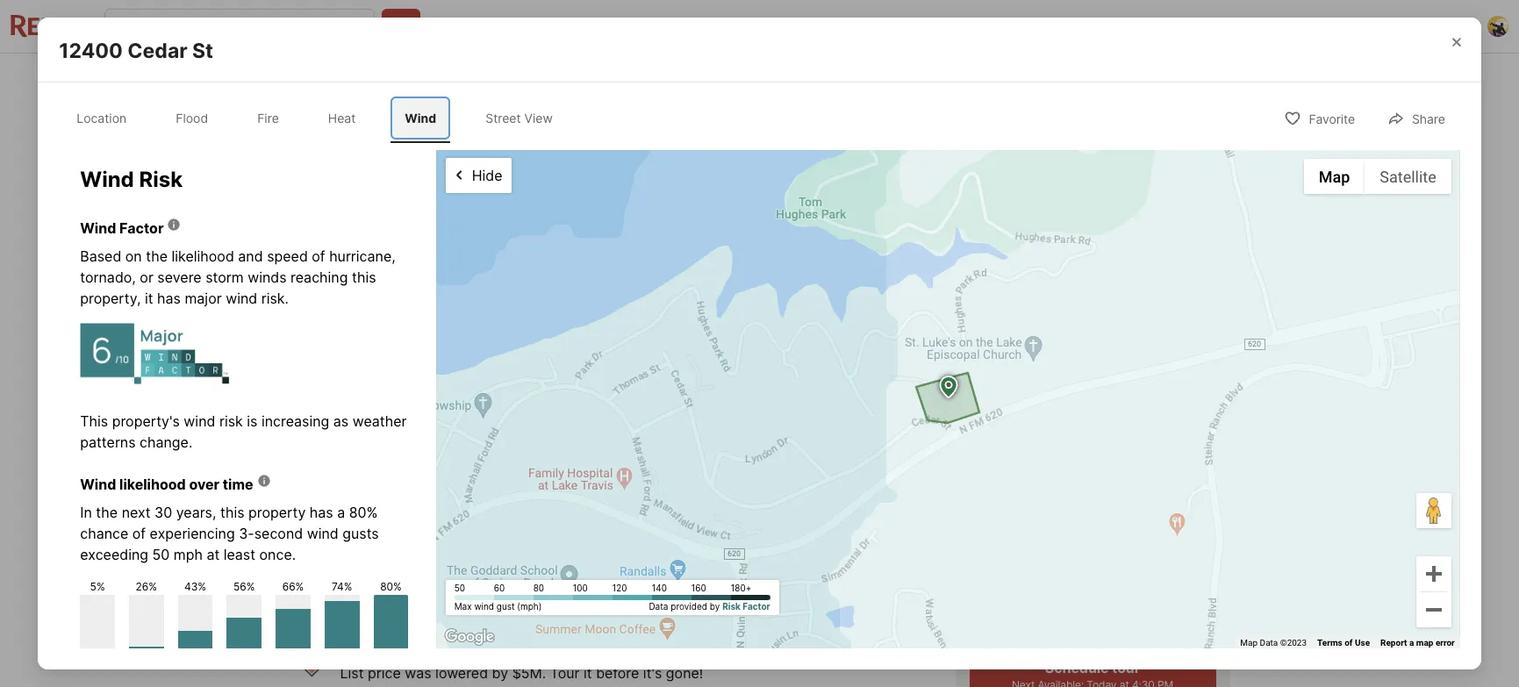 Task type: vqa. For each thing, say whether or not it's contained in the screenshot.
Share home image
no



Task type: locate. For each thing, give the bounding box(es) containing it.
baths link
[[618, 569, 655, 587]]

at
[[207, 546, 220, 564]]

1 horizontal spatial 12400
[[289, 502, 334, 519]]

10 baths
[[618, 542, 655, 587]]

favorite for share
[[1309, 111, 1355, 126]]

speed
[[267, 248, 308, 265]]

wind
[[405, 110, 436, 125], [80, 167, 134, 192], [80, 220, 116, 237], [80, 476, 116, 493]]

this down hurricane,
[[352, 269, 376, 286]]

video
[[343, 407, 378, 422]]

78732
[[476, 502, 518, 519]]

risk factor link
[[723, 602, 770, 612]]

tab list containing search
[[289, 54, 873, 99]]

0 vertical spatial 80%
[[349, 504, 378, 521]]

0 horizontal spatial favorite button
[[940, 58, 1041, 94]]

1 horizontal spatial favorite
[[1309, 111, 1355, 126]]

a
[[1038, 481, 1046, 499], [337, 504, 345, 521], [1410, 638, 1414, 647]]

0 horizontal spatial 80%
[[349, 504, 378, 521]]

of up "reaching" in the top of the page
[[312, 248, 325, 265]]

wind up based
[[80, 220, 116, 237]]

tour right the $5m. on the left bottom
[[550, 665, 580, 682]]

map left 'satellite'
[[1319, 167, 1350, 186]]

patterns
[[80, 434, 136, 451]]

fire
[[257, 110, 279, 125]]

1 horizontal spatial this
[[352, 269, 376, 286]]

wind inside in the next 30 years, this property has a 80% chance of experiencing 3-second wind gusts exceeding 50 mph at least once.
[[307, 525, 339, 543]]

0 horizontal spatial risk
[[139, 167, 183, 192]]

tornado,
[[80, 269, 136, 286]]

option
[[970, 596, 1081, 635], [1081, 596, 1216, 635]]

1 vertical spatial of
[[132, 525, 146, 543]]

street up hide
[[486, 110, 521, 125]]

has down severe
[[157, 290, 181, 307]]

0 horizontal spatial map
[[1241, 638, 1258, 647]]

time
[[223, 476, 253, 493]]

st for 12400 cedar st
[[192, 38, 213, 63]]

street view inside 'tab'
[[486, 110, 553, 125]]

1 vertical spatial favorite
[[1309, 111, 1355, 126]]

baths
[[618, 569, 655, 587]]

0 vertical spatial it
[[145, 290, 153, 307]]

view
[[525, 110, 553, 125], [478, 407, 508, 422]]

cedar inside dialog
[[127, 38, 188, 63]]

location
[[77, 110, 127, 125]]

43%
[[184, 580, 206, 593]]

0 horizontal spatial has
[[157, 290, 181, 307]]

it
[[145, 290, 153, 307], [584, 665, 592, 682]]

experiencing
[[150, 525, 235, 543]]

0 vertical spatial has
[[157, 290, 181, 307]]

1 vertical spatial 80%
[[380, 580, 402, 593]]

0 vertical spatial street
[[486, 110, 521, 125]]

0 vertical spatial favorite button
[[940, 58, 1041, 94]]

street right weather
[[439, 407, 475, 422]]

price drop list price was lowered by $5m. tour it before it's gone!
[[340, 640, 703, 682]]

favorite inside the 12400 cedar st dialog
[[1309, 111, 1355, 126]]

the right in
[[96, 504, 118, 521]]

list
[[340, 665, 364, 682]]

0 horizontal spatial 12400
[[59, 38, 123, 63]]

2 horizontal spatial of
[[1345, 638, 1353, 647]]

1 horizontal spatial factor
[[743, 602, 770, 612]]

1 horizontal spatial favorite button
[[1270, 100, 1370, 136]]

1 vertical spatial tour
[[550, 665, 580, 682]]

12400 cedar st austin , tx 78732
[[289, 502, 518, 519]]

menu bar
[[1304, 159, 1452, 194]]

2 vertical spatial a
[[1410, 638, 1414, 647]]

None button
[[980, 503, 1051, 578], [1058, 503, 1128, 578], [1135, 503, 1206, 578], [980, 503, 1051, 578], [1058, 503, 1128, 578], [1135, 503, 1206, 578]]

0 vertical spatial a
[[1038, 481, 1046, 499]]

out
[[1100, 70, 1121, 85]]

0 vertical spatial this
[[352, 269, 376, 286]]

1 horizontal spatial share
[[1412, 111, 1445, 126]]

risk down the 180+
[[723, 602, 741, 612]]

schools tab
[[774, 57, 859, 99]]

hide button
[[446, 158, 511, 193]]

1 vertical spatial street view
[[439, 407, 508, 422]]

tab list containing location
[[59, 93, 585, 143]]

80% left pre-
[[380, 580, 402, 593]]

0 vertical spatial data
[[649, 602, 668, 612]]

schedule tour button
[[970, 649, 1216, 687]]

1 horizontal spatial the
[[146, 248, 168, 265]]

0 horizontal spatial of
[[132, 525, 146, 543]]

1 horizontal spatial cedar
[[337, 502, 379, 519]]

it left the before
[[584, 665, 592, 682]]

0 vertical spatial tour
[[970, 481, 1001, 499]]

property
[[248, 504, 306, 521]]

1 horizontal spatial data
[[1260, 638, 1278, 647]]

0 vertical spatial street view
[[486, 110, 553, 125]]

likelihood up storm
[[172, 248, 234, 265]]

map left ©2023
[[1241, 638, 1258, 647]]

56%
[[234, 580, 255, 593]]

1 vertical spatial 50
[[454, 583, 465, 594]]

12400 cedar st, austin, tx 78732 image
[[289, 103, 948, 446], [955, 103, 1230, 271], [955, 278, 1230, 446]]

a inside in the next 30 years, this property has a 80% chance of experiencing 3-second wind gusts exceeding 50 mph at least once.
[[337, 504, 345, 521]]

st inside dialog
[[192, 38, 213, 63]]

1 horizontal spatial risk
[[723, 602, 741, 612]]

a left map in the right of the page
[[1410, 638, 1414, 647]]

1 vertical spatial 12400
[[289, 502, 334, 519]]

share button right out
[[1143, 58, 1230, 94]]

1 vertical spatial data
[[1260, 638, 1278, 647]]

1 vertical spatial a
[[337, 504, 345, 521]]

street
[[486, 110, 521, 125], [439, 407, 475, 422]]

tab list inside the 12400 cedar st dialog
[[59, 93, 585, 143]]

$19,500,000 est. $139,241 /mo get pre-approved
[[289, 542, 500, 586]]

0 horizontal spatial by
[[492, 665, 508, 682]]

tour left with on the right bottom of the page
[[970, 481, 1001, 499]]

tab list for x-out
[[289, 54, 873, 99]]

tour
[[970, 481, 1001, 499], [550, 665, 580, 682]]

0 vertical spatial share button
[[1143, 58, 1230, 94]]

0 horizontal spatial favorite
[[980, 70, 1026, 85]]

wind up wind factor
[[80, 167, 134, 192]]

0 horizontal spatial st
[[192, 38, 213, 63]]

2 option from the left
[[1081, 596, 1216, 635]]

0 vertical spatial 50
[[152, 546, 170, 564]]

1 horizontal spatial street
[[486, 110, 521, 125]]

x-out button
[[1048, 58, 1136, 94]]

1 horizontal spatial tour
[[970, 481, 1001, 499]]

map
[[1417, 638, 1434, 647]]

the
[[146, 248, 168, 265], [96, 504, 118, 521]]

this up 3-
[[220, 504, 245, 521]]

0 vertical spatial 12400
[[59, 38, 123, 63]]

1 horizontal spatial 80%
[[380, 580, 402, 593]]

option up schedule
[[970, 596, 1081, 635]]

years,
[[176, 504, 216, 521]]

0 horizontal spatial view
[[478, 407, 508, 422]]

it inside price drop list price was lowered by $5m. tour it before it's gone!
[[584, 665, 592, 682]]

0 horizontal spatial 50
[[152, 546, 170, 564]]

a up gusts
[[337, 504, 345, 521]]

1 horizontal spatial map
[[1319, 167, 1350, 186]]

fire tab
[[243, 96, 293, 140]]

0 vertical spatial of
[[312, 248, 325, 265]]

of
[[312, 248, 325, 265], [132, 525, 146, 543], [1345, 638, 1353, 647]]

likelihood
[[172, 248, 234, 265], [119, 476, 186, 493]]

favorite for x-out
[[980, 70, 1026, 85]]

a right with on the right bottom of the page
[[1038, 481, 1046, 499]]

it down or at the top of the page
[[145, 290, 153, 307]]

2 vertical spatial of
[[1345, 638, 1353, 647]]

street inside button
[[439, 407, 475, 422]]

1 horizontal spatial has
[[310, 504, 333, 521]]

0 horizontal spatial it
[[145, 290, 153, 307]]

0 horizontal spatial cedar
[[127, 38, 188, 63]]

st left austin
[[382, 502, 397, 519]]

street view
[[486, 110, 553, 125], [439, 407, 508, 422]]

with
[[1004, 481, 1034, 499]]

wind
[[226, 290, 257, 307], [184, 413, 215, 430], [307, 525, 339, 543], [474, 602, 494, 612]]

redfin
[[1049, 481, 1093, 499]]

0 vertical spatial by
[[710, 602, 720, 612]]

next
[[122, 504, 151, 521]]

street inside 'tab'
[[486, 110, 521, 125]]

12400 up location
[[59, 38, 123, 63]]

1 vertical spatial the
[[96, 504, 118, 521]]

80%
[[349, 504, 378, 521], [380, 580, 402, 593]]

12400 up second
[[289, 502, 334, 519]]

1 horizontal spatial a
[[1038, 481, 1046, 499]]

0 horizontal spatial the
[[96, 504, 118, 521]]

share button up 'satellite'
[[1373, 100, 1460, 136]]

tab list
[[289, 54, 873, 99], [59, 93, 585, 143]]

map region
[[275, 8, 1519, 685]]

this inside in the next 30 years, this property has a 80% chance of experiencing 3-second wind gusts exceeding 50 mph at least once.
[[220, 504, 245, 521]]

1 vertical spatial favorite button
[[1270, 100, 1370, 136]]

cedar up gusts
[[337, 502, 379, 519]]

the right on
[[146, 248, 168, 265]]

0 horizontal spatial tour
[[550, 665, 580, 682]]

6
[[542, 542, 555, 567]]

map for map
[[1319, 167, 1350, 186]]

1 vertical spatial street
[[439, 407, 475, 422]]

1 horizontal spatial 50
[[454, 583, 465, 594]]

1 vertical spatial by
[[492, 665, 508, 682]]

map inside popup button
[[1319, 167, 1350, 186]]

wind down overview tab
[[405, 110, 436, 125]]

it inside based on the likelihood and speed of hurricane, tornado, or severe storm winds reaching this property, it has major wind risk.
[[145, 290, 153, 307]]

wind for wind risk
[[80, 167, 134, 192]]

favorite button for share
[[1270, 100, 1370, 136]]

cedar up the flood
[[127, 38, 188, 63]]

wind for wind likelihood over time
[[80, 476, 116, 493]]

over
[[189, 476, 220, 493]]

st up the flood
[[192, 38, 213, 63]]

has right the property
[[310, 504, 333, 521]]

this inside based on the likelihood and speed of hurricane, tornado, or severe storm winds reaching this property, it has major wind risk.
[[352, 269, 376, 286]]

favorite button for x-out
[[940, 58, 1041, 94]]

heat
[[328, 110, 356, 125]]

1 horizontal spatial share button
[[1373, 100, 1460, 136]]

wind left gusts
[[307, 525, 339, 543]]

City, Address, School, Agent, ZIP search field
[[104, 9, 375, 44]]

factor down the 180+
[[743, 602, 770, 612]]

heat tab
[[314, 96, 370, 140]]

0 horizontal spatial this
[[220, 504, 245, 521]]

share
[[1182, 70, 1215, 85], [1412, 111, 1445, 126]]

get
[[393, 571, 415, 586]]

tour inside price drop list price was lowered by $5m. tour it before it's gone!
[[550, 665, 580, 682]]

1 vertical spatial share
[[1412, 111, 1445, 126]]

1 vertical spatial has
[[310, 504, 333, 521]]

0 horizontal spatial street
[[439, 407, 475, 422]]

hide
[[472, 167, 503, 184]]

12400
[[59, 38, 123, 63], [289, 502, 334, 519]]

change.
[[140, 434, 193, 451]]

by right provided
[[710, 602, 720, 612]]

60
[[494, 583, 505, 594]]

view inside street view button
[[478, 407, 508, 422]]

1 horizontal spatial of
[[312, 248, 325, 265]]

1 horizontal spatial by
[[710, 602, 720, 612]]

approved
[[443, 571, 500, 586]]

0 horizontal spatial share
[[1182, 70, 1215, 85]]

0 vertical spatial st
[[192, 38, 213, 63]]

property,
[[80, 290, 141, 307]]

menu bar containing map
[[1304, 159, 1452, 194]]

of left use
[[1345, 638, 1353, 647]]

1 vertical spatial map
[[1241, 638, 1258, 647]]

0 horizontal spatial factor
[[119, 220, 164, 237]]

based on the likelihood and speed of hurricane, tornado, or severe storm winds reaching this property, it has major wind risk.
[[80, 248, 396, 307]]

0 vertical spatial view
[[525, 110, 553, 125]]

6 beds
[[542, 542, 575, 587]]

wind up in
[[80, 476, 116, 493]]

80% inside in the next 30 years, this property has a 80% chance of experiencing 3-second wind gusts exceeding 50 mph at least once.
[[349, 504, 378, 521]]

of down next
[[132, 525, 146, 543]]

0 vertical spatial likelihood
[[172, 248, 234, 265]]

1 horizontal spatial st
[[382, 502, 397, 519]]

1 horizontal spatial view
[[525, 110, 553, 125]]

this
[[80, 413, 108, 430]]

likelihood up 30
[[119, 476, 186, 493]]

wind factor
[[80, 220, 164, 237]]

wind down storm
[[226, 290, 257, 307]]

cedar for 12400 cedar st austin , tx 78732
[[337, 502, 379, 519]]

has
[[157, 290, 181, 307], [310, 504, 333, 521]]

1 horizontal spatial it
[[584, 665, 592, 682]]

,
[[446, 502, 450, 519]]

0 vertical spatial map
[[1319, 167, 1350, 186]]

least
[[224, 546, 255, 564]]

wind inside wind tab
[[405, 110, 436, 125]]

wind right max
[[474, 602, 494, 612]]

list box
[[970, 596, 1216, 635]]

as
[[333, 413, 349, 430]]

favorite button
[[940, 58, 1041, 94], [1270, 100, 1370, 136]]

data left ©2023
[[1260, 638, 1278, 647]]

0 vertical spatial cedar
[[127, 38, 188, 63]]

1 vertical spatial this
[[220, 504, 245, 521]]

80% up gusts
[[349, 504, 378, 521]]

50 up max
[[454, 583, 465, 594]]

provided
[[671, 602, 707, 612]]

by left the $5m. on the left bottom
[[492, 665, 508, 682]]

factor up on
[[119, 220, 164, 237]]

1 vertical spatial share button
[[1373, 100, 1460, 136]]

st
[[192, 38, 213, 63], [382, 502, 397, 519]]

x-
[[1088, 70, 1100, 85]]

0 vertical spatial the
[[146, 248, 168, 265]]

wind risk
[[80, 167, 183, 192]]

1 vertical spatial it
[[584, 665, 592, 682]]

50 left mph
[[152, 546, 170, 564]]

1 vertical spatial st
[[382, 502, 397, 519]]

1 vertical spatial cedar
[[337, 502, 379, 519]]

this
[[352, 269, 376, 286], [220, 504, 245, 521]]

0 horizontal spatial a
[[337, 504, 345, 521]]

wind for wind
[[405, 110, 436, 125]]

map button
[[1304, 159, 1365, 194]]

search link
[[309, 68, 386, 89]]

winds
[[248, 269, 287, 286]]

1 vertical spatial likelihood
[[119, 476, 186, 493]]

wind left risk
[[184, 413, 215, 430]]

0 vertical spatial favorite
[[980, 70, 1026, 85]]

12400 inside dialog
[[59, 38, 123, 63]]

data down '140'
[[649, 602, 668, 612]]

0 vertical spatial share
[[1182, 70, 1215, 85]]

risk up wind factor
[[139, 167, 183, 192]]

1 vertical spatial view
[[478, 407, 508, 422]]

the inside in the next 30 years, this property has a 80% chance of experiencing 3-second wind gusts exceeding 50 mph at least once.
[[96, 504, 118, 521]]

option up tour
[[1081, 596, 1216, 635]]

based
[[80, 248, 121, 265]]

2 horizontal spatial a
[[1410, 638, 1414, 647]]



Task type: describe. For each thing, give the bounding box(es) containing it.
chance
[[80, 525, 128, 543]]

in
[[80, 504, 92, 521]]

map entry image
[[812, 467, 928, 584]]

google image
[[441, 626, 499, 649]]

property details tab
[[502, 57, 633, 99]]

wind likelihood over time
[[80, 476, 253, 493]]

1 option from the left
[[970, 596, 1081, 635]]

$139,241
[[314, 571, 367, 586]]

terms of use
[[1318, 638, 1370, 647]]

est.
[[289, 571, 311, 586]]

©2023
[[1281, 638, 1307, 647]]

26%
[[136, 580, 157, 593]]

3-
[[239, 525, 254, 543]]

once.
[[259, 546, 296, 564]]

max wind gust (mph)
[[454, 602, 542, 612]]

use
[[1355, 638, 1370, 647]]

location tab
[[63, 96, 141, 140]]

satellite
[[1380, 167, 1437, 186]]

overview
[[425, 70, 483, 85]]

hurricane,
[[329, 248, 396, 265]]

tax
[[693, 70, 711, 85]]

0 horizontal spatial share button
[[1143, 58, 1230, 94]]

st for 12400 cedar st austin , tx 78732
[[382, 502, 397, 519]]

major
[[185, 290, 222, 307]]

wind inside based on the likelihood and speed of hurricane, tornado, or severe storm winds reaching this property, it has major wind risk.
[[226, 290, 257, 307]]

15,394 sq ft
[[701, 542, 770, 587]]

wind tab
[[391, 96, 451, 140]]

is
[[247, 413, 258, 430]]

has inside in the next 30 years, this property has a 80% chance of experiencing 3-second wind gusts exceeding 50 mph at least once.
[[310, 504, 333, 521]]

30
[[155, 504, 172, 521]]

120
[[612, 583, 627, 594]]

schools
[[793, 70, 839, 85]]

terms
[[1318, 638, 1343, 647]]

sq
[[701, 569, 719, 587]]

data provided by risk factor
[[649, 602, 770, 612]]

$19,500,000
[[289, 542, 418, 567]]

0 vertical spatial factor
[[119, 220, 164, 237]]

gust
[[497, 602, 515, 612]]

pre-
[[417, 571, 443, 586]]

by inside the 12400 cedar st dialog
[[710, 602, 720, 612]]

12400 cedar st
[[59, 38, 213, 63]]

property
[[522, 70, 572, 85]]

increasing
[[262, 413, 329, 430]]

report a map error link
[[1381, 638, 1455, 647]]

has inside based on the likelihood and speed of hurricane, tornado, or severe storm winds reaching this property, it has major wind risk.
[[157, 290, 181, 307]]

storm
[[206, 269, 244, 286]]

80
[[533, 583, 544, 594]]

price
[[368, 665, 401, 682]]

was
[[405, 665, 432, 682]]

map data ©2023
[[1241, 638, 1307, 647]]

likelihood inside based on the likelihood and speed of hurricane, tornado, or severe storm winds reaching this property, it has major wind risk.
[[172, 248, 234, 265]]

gone!
[[666, 665, 703, 682]]

1 vertical spatial factor
[[743, 602, 770, 612]]

austin
[[404, 502, 446, 519]]

user photo image
[[1488, 16, 1509, 37]]

risk
[[219, 413, 243, 430]]

/mo
[[367, 571, 390, 586]]

flood tab
[[162, 96, 222, 140]]

(mph)
[[517, 602, 542, 612]]

satellite button
[[1365, 159, 1452, 194]]

1 vertical spatial risk
[[723, 602, 741, 612]]

sale & tax history
[[653, 70, 754, 85]]

reaching
[[291, 269, 348, 286]]

this property's wind risk is increasing as weather patterns change.
[[80, 413, 407, 451]]

and
[[238, 248, 263, 265]]

sale
[[653, 70, 678, 85]]

12400 cedar st dialog
[[38, 8, 1519, 687]]

0 horizontal spatial data
[[649, 602, 668, 612]]

video button
[[303, 397, 393, 432]]

drop
[[379, 640, 411, 658]]

or
[[140, 269, 153, 286]]

wind factor score logo image
[[80, 309, 230, 385]]

submit search image
[[392, 18, 410, 35]]

agent
[[1153, 481, 1193, 499]]

street view button
[[400, 397, 523, 432]]

next image
[[1195, 526, 1223, 555]]

lowered
[[435, 665, 488, 682]]

report a map error
[[1381, 638, 1455, 647]]

on
[[125, 248, 142, 265]]

in the next 30 years, this property has a 80% chance of experiencing 3-second wind gusts exceeding 50 mph at least once.
[[80, 504, 379, 564]]

of inside based on the likelihood and speed of hurricane, tornado, or severe storm winds reaching this property, it has major wind risk.
[[312, 248, 325, 265]]

map for map data ©2023
[[1241, 638, 1258, 647]]

by inside price drop list price was lowered by $5m. tour it before it's gone!
[[492, 665, 508, 682]]

12400 for 12400 cedar st
[[59, 38, 123, 63]]

50 inside in the next 30 years, this property has a 80% chance of experiencing 3-second wind gusts exceeding 50 mph at least once.
[[152, 546, 170, 564]]

of inside in the next 30 years, this property has a 80% chance of experiencing 3-second wind gusts exceeding 50 mph at least once.
[[132, 525, 146, 543]]

12400 for 12400 cedar st austin , tx 78732
[[289, 502, 334, 519]]

x-out
[[1088, 70, 1121, 85]]

report
[[1381, 638, 1407, 647]]

&
[[681, 70, 689, 85]]

share inside the 12400 cedar st dialog
[[1412, 111, 1445, 126]]

0 vertical spatial risk
[[139, 167, 183, 192]]

$5m.
[[512, 665, 546, 682]]

mph
[[174, 546, 203, 564]]

12400 cedar st element
[[59, 17, 234, 63]]

sale & tax history tab
[[633, 57, 774, 99]]

wind inside this property's wind risk is increasing as weather patterns change.
[[184, 413, 215, 430]]

overview tab
[[406, 57, 502, 99]]

error
[[1436, 638, 1455, 647]]

details
[[575, 70, 614, 85]]

property's
[[112, 413, 180, 430]]

cedar for 12400 cedar st
[[127, 38, 188, 63]]

share button inside the 12400 cedar st dialog
[[1373, 100, 1460, 136]]

tour
[[1112, 659, 1140, 677]]

66%
[[282, 580, 304, 593]]

tab list for share
[[59, 93, 585, 143]]

view inside street view 'tab'
[[525, 110, 553, 125]]

74%
[[332, 580, 352, 593]]

risk.
[[261, 290, 289, 307]]

the inside based on the likelihood and speed of hurricane, tornado, or severe storm winds reaching this property, it has major wind risk.
[[146, 248, 168, 265]]

beds
[[542, 569, 575, 587]]

ft
[[723, 569, 736, 587]]

price
[[340, 640, 375, 658]]

terms of use link
[[1318, 638, 1370, 647]]

street view inside button
[[439, 407, 508, 422]]

menu bar inside the 12400 cedar st dialog
[[1304, 159, 1452, 194]]

premier
[[1097, 481, 1150, 499]]

street view tab
[[472, 96, 567, 140]]

15,394
[[701, 542, 770, 567]]

wind for wind factor
[[80, 220, 116, 237]]



